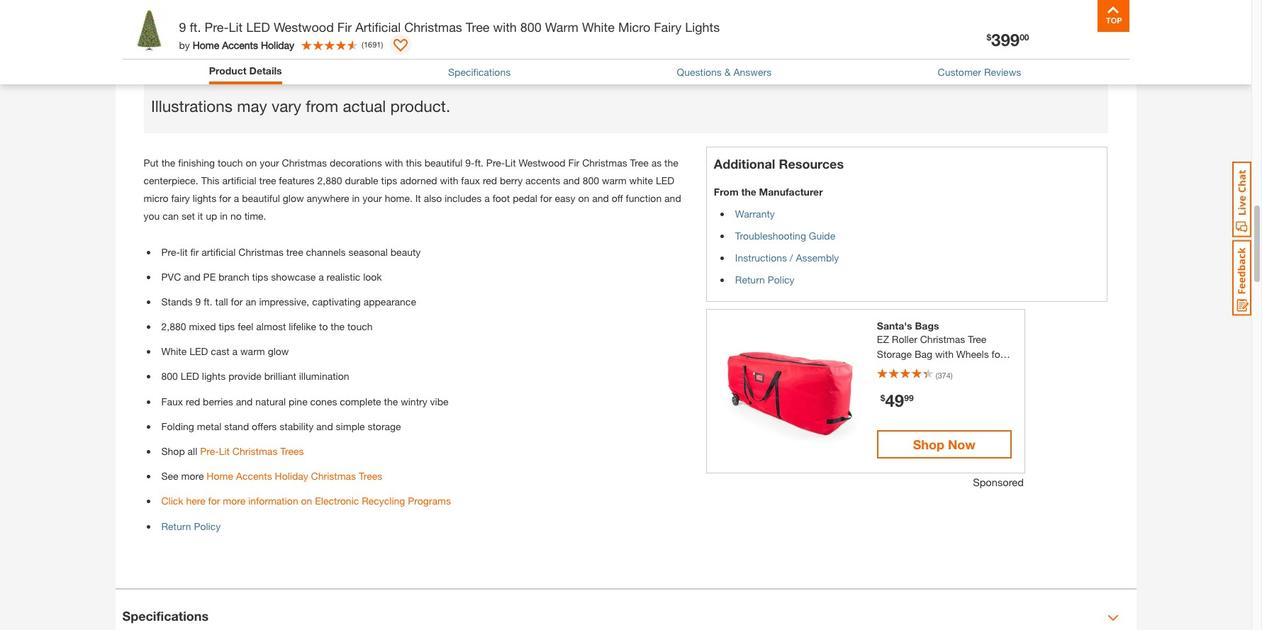 Task type: locate. For each thing, give the bounding box(es) containing it.
additional
[[714, 156, 776, 172]]

1 vertical spatial on
[[578, 192, 590, 204]]

also
[[424, 192, 442, 204]]

) for ( 374 )
[[951, 371, 953, 380]]

)
[[381, 40, 383, 49], [951, 371, 953, 380]]

and left the off
[[592, 192, 609, 204]]

christmas up display icon
[[404, 19, 462, 35]]

on
[[246, 157, 257, 169], [578, 192, 590, 204], [301, 495, 312, 507]]

0 vertical spatial (
[[362, 40, 364, 49]]

almost
[[256, 321, 286, 333]]

touch up this
[[218, 157, 243, 169]]

click here for more information on electronic recycling programs
[[161, 495, 451, 507]]

shop all pre-lit christmas trees
[[161, 446, 304, 458]]

home right by
[[193, 39, 219, 51]]

0 horizontal spatial 9
[[179, 19, 186, 35]]

additional resources
[[714, 156, 844, 172]]

put
[[144, 157, 159, 169]]

$ left 99
[[881, 393, 886, 403]]

artificial right the fir
[[202, 246, 236, 258]]

0 horizontal spatial )
[[381, 40, 383, 49]]

99
[[905, 393, 914, 403]]

0 vertical spatial )
[[381, 40, 383, 49]]

to right up
[[919, 363, 928, 375]]

0 vertical spatial touch
[[218, 157, 243, 169]]

fir inside put the finishing touch on your christmas decorations with this beautiful 9-ft. pre-lit westwood fir christmas tree as the centerpiece. this artificial tree features 2,880 durable tips adorned with faux red berry accents and 800 warm white led micro fairy lights for a beautiful glow anywhere in your home. it also includes a foot pedal for easy on and off function and you can set it up in no time.
[[569, 157, 580, 169]]

questions
[[677, 66, 722, 78]]

( left tall
[[936, 371, 938, 380]]

beautiful left 9-
[[425, 157, 463, 169]]

tips
[[381, 174, 397, 187], [252, 271, 268, 283], [219, 321, 235, 333]]

adorned
[[400, 174, 437, 187]]

and down cones
[[316, 421, 333, 433]]

$ left 00
[[987, 32, 992, 43]]

white
[[630, 174, 653, 187]]

9 left 374
[[931, 363, 937, 375]]

white left micro
[[582, 19, 615, 35]]

1 vertical spatial fir
[[569, 157, 580, 169]]

1 vertical spatial lit
[[505, 157, 516, 169]]

0 vertical spatial tree
[[259, 174, 276, 187]]

0 horizontal spatial return policy
[[161, 520, 221, 532]]

holiday
[[261, 39, 294, 51], [275, 470, 308, 483]]

1 horizontal spatial to
[[919, 363, 928, 375]]

put the finishing touch on your christmas decorations with this beautiful 9-ft. pre-lit westwood fir christmas tree as the centerpiece. this artificial tree features 2,880 durable tips adorned with faux red berry accents and 800 warm white led micro fairy lights for a beautiful glow anywhere in your home. it also includes a foot pedal for easy on and off function and you can set it up in no time.
[[144, 157, 681, 222]]

0 vertical spatial fir
[[338, 19, 352, 35]]

led
[[246, 19, 270, 35], [656, 174, 675, 187], [190, 346, 208, 358], [181, 371, 199, 383]]

( 374 )
[[936, 371, 953, 380]]

1 horizontal spatial trees
[[359, 470, 383, 483]]

tips left feel
[[219, 321, 235, 333]]

beautiful
[[425, 157, 463, 169], [242, 192, 280, 204]]

showcase
[[271, 271, 316, 283]]

1 horizontal spatial return
[[735, 274, 765, 286]]

assembly
[[796, 252, 839, 264]]

2 vertical spatial on
[[301, 495, 312, 507]]

red
[[483, 174, 497, 187], [186, 396, 200, 408]]

$ for 49
[[881, 393, 886, 403]]

tree up showcase
[[286, 246, 303, 258]]

&
[[725, 66, 731, 78]]

customer
[[938, 66, 982, 78]]

0 vertical spatial 2,880
[[317, 174, 342, 187]]

return policy link down here
[[161, 520, 221, 532]]

return down instructions at right top
[[735, 274, 765, 286]]

artificial
[[222, 174, 257, 187], [202, 246, 236, 258]]

to right lifelike
[[319, 321, 328, 333]]

1 horizontal spatial your
[[363, 192, 382, 204]]

more right here
[[223, 495, 246, 507]]

2 vertical spatial tree
[[968, 333, 987, 345]]

1 vertical spatial policy
[[194, 520, 221, 532]]

accents down pre-lit christmas trees link
[[236, 470, 272, 483]]

1 vertical spatial tree
[[630, 157, 649, 169]]

lit
[[180, 246, 188, 258]]

1 horizontal spatial westwood
[[519, 157, 566, 169]]

pre- inside put the finishing touch on your christmas decorations with this beautiful 9-ft. pre-lit westwood fir christmas tree as the centerpiece. this artificial tree features 2,880 durable tips adorned with faux red berry accents and 800 warm white led micro fairy lights for a beautiful glow anywhere in your home. it also includes a foot pedal for easy on and off function and you can set it up in no time.
[[487, 157, 505, 169]]

accents
[[526, 174, 561, 187]]

folding
[[161, 421, 194, 433]]

tips right branch on the top of the page
[[252, 271, 268, 283]]

beautiful up time.
[[242, 192, 280, 204]]

policy
[[768, 274, 795, 286], [194, 520, 221, 532]]

policy down here
[[194, 520, 221, 532]]

policy for return policy link to the right
[[768, 274, 795, 286]]

2 vertical spatial lit
[[219, 446, 230, 458]]

lights up the it
[[193, 192, 216, 204]]

0 horizontal spatial tree
[[259, 174, 276, 187]]

return policy
[[735, 274, 795, 286], [161, 520, 221, 532]]

0 horizontal spatial tree
[[466, 19, 490, 35]]

trees up the home accents holiday christmas trees link
[[280, 446, 304, 458]]

glow
[[283, 192, 304, 204], [268, 346, 289, 358]]

ft. up faux
[[475, 157, 484, 169]]

santa's
[[877, 320, 913, 332]]

1 vertical spatial $
[[881, 393, 886, 403]]

800 left warm
[[521, 19, 542, 35]]

tips up home.
[[381, 174, 397, 187]]

with left faux
[[440, 174, 459, 187]]

0 vertical spatial on
[[246, 157, 257, 169]]

warm up 800 led lights provide brilliant illumination
[[240, 346, 265, 358]]

display image
[[394, 39, 408, 53]]

1 horizontal spatial tips
[[252, 271, 268, 283]]

off
[[612, 192, 623, 204]]

1 vertical spatial )
[[951, 371, 953, 380]]

1 vertical spatial specifications
[[122, 608, 209, 624]]

1 horizontal spatial shop
[[913, 437, 945, 452]]

trees up recycling
[[359, 470, 383, 483]]

0 vertical spatial $
[[987, 32, 992, 43]]

for
[[219, 192, 231, 204], [540, 192, 552, 204], [231, 296, 243, 308], [992, 348, 1004, 360], [208, 495, 220, 507]]

return policy down here
[[161, 520, 221, 532]]

2 horizontal spatial 800
[[583, 174, 599, 187]]

1 horizontal spatial red
[[483, 174, 497, 187]]

now
[[948, 437, 976, 452]]

0 vertical spatial lights
[[193, 192, 216, 204]]

micro
[[618, 19, 651, 35]]

lit
[[229, 19, 243, 35], [505, 157, 516, 169], [219, 446, 230, 458]]

instructions
[[735, 252, 787, 264]]

tree inside put the finishing touch on your christmas decorations with this beautiful 9-ft. pre-lit westwood fir christmas tree as the centerpiece. this artificial tree features 2,880 durable tips adorned with faux red berry accents and 800 warm white led micro fairy lights for a beautiful glow anywhere in your home. it also includes a foot pedal for easy on and off function and you can set it up in no time.
[[630, 157, 649, 169]]

800
[[521, 19, 542, 35], [583, 174, 599, 187], [161, 371, 178, 383]]

9 inside santa's bags ez roller christmas tree storage bag with wheels for trees up to 9 ft. tall
[[931, 363, 937, 375]]

1 vertical spatial westwood
[[519, 157, 566, 169]]

ft.
[[190, 19, 201, 35], [475, 157, 484, 169], [204, 296, 213, 308], [939, 363, 948, 375]]

ft. inside put the finishing touch on your christmas decorations with this beautiful 9-ft. pre-lit westwood fir christmas tree as the centerpiece. this artificial tree features 2,880 durable tips adorned with faux red berry accents and 800 warm white led micro fairy lights for a beautiful glow anywhere in your home. it also includes a foot pedal for easy on and off function and you can set it up in no time.
[[475, 157, 484, 169]]

folding metal stand offers stability and simple storage
[[161, 421, 401, 433]]

warm up the off
[[602, 174, 627, 187]]

your
[[260, 157, 279, 169], [363, 192, 382, 204]]

stands
[[161, 296, 193, 308]]

to
[[319, 321, 328, 333], [919, 363, 928, 375]]

1 vertical spatial touch
[[348, 321, 373, 333]]

westwood up details
[[274, 19, 334, 35]]

answers
[[734, 66, 772, 78]]

0 vertical spatial lit
[[229, 19, 243, 35]]

in left no
[[220, 210, 228, 222]]

glow down features
[[283, 192, 304, 204]]

2 horizontal spatial tips
[[381, 174, 397, 187]]

( down artificial
[[362, 40, 364, 49]]

9 right stands
[[195, 296, 201, 308]]

set
[[182, 210, 195, 222]]

glow up brilliant
[[268, 346, 289, 358]]

westwood up accents
[[519, 157, 566, 169]]

return
[[735, 274, 765, 286], [161, 520, 191, 532]]

white led cast a warm glow
[[161, 346, 289, 358]]

2 horizontal spatial tree
[[968, 333, 987, 345]]

fir left artificial
[[338, 19, 352, 35]]

1 horizontal spatial (
[[936, 371, 938, 380]]

2 vertical spatial 800
[[161, 371, 178, 383]]

artificial inside put the finishing touch on your christmas decorations with this beautiful 9-ft. pre-lit westwood fir christmas tree as the centerpiece. this artificial tree features 2,880 durable tips adorned with faux red berry accents and 800 warm white led micro fairy lights for a beautiful glow anywhere in your home. it also includes a foot pedal for easy on and off function and you can set it up in no time.
[[222, 174, 257, 187]]

on up time.
[[246, 157, 257, 169]]

0 vertical spatial tips
[[381, 174, 397, 187]]

800 right accents
[[583, 174, 599, 187]]

fir
[[338, 19, 352, 35], [569, 157, 580, 169]]

instructions / assembly
[[735, 252, 839, 264]]

1 vertical spatial return policy
[[161, 520, 221, 532]]

the left wintry
[[384, 396, 398, 408]]

0 horizontal spatial touch
[[218, 157, 243, 169]]

0 horizontal spatial $
[[881, 393, 886, 403]]

1 horizontal spatial fir
[[569, 157, 580, 169]]

1 vertical spatial red
[[186, 396, 200, 408]]

with up tall
[[936, 348, 954, 360]]

1 horizontal spatial return policy
[[735, 274, 795, 286]]

1 horizontal spatial white
[[582, 19, 615, 35]]

home down "shop all pre-lit christmas trees"
[[207, 470, 233, 483]]

wheels
[[957, 348, 989, 360]]

0 vertical spatial return
[[735, 274, 765, 286]]

tree left features
[[259, 174, 276, 187]]

pre- right all
[[200, 446, 219, 458]]

ft. left the tall
[[204, 296, 213, 308]]

fir up "easy"
[[569, 157, 580, 169]]

800 up faux
[[161, 371, 178, 383]]

1 horizontal spatial policy
[[768, 274, 795, 286]]

$ inside $ 49 99 shop now
[[881, 393, 886, 403]]

0 vertical spatial warm
[[602, 174, 627, 187]]

white left 'cast'
[[161, 346, 187, 358]]

return policy down instructions at right top
[[735, 274, 795, 286]]

1 vertical spatial accents
[[236, 470, 272, 483]]

accents up product details
[[222, 39, 258, 51]]

( for 1691
[[362, 40, 364, 49]]

with
[[493, 19, 517, 35], [385, 157, 403, 169], [440, 174, 459, 187], [936, 348, 954, 360]]

2 horizontal spatial trees
[[877, 363, 901, 375]]

warm inside put the finishing touch on your christmas decorations with this beautiful 9-ft. pre-lit westwood fir christmas tree as the centerpiece. this artificial tree features 2,880 durable tips adorned with faux red berry accents and 800 warm white led micro fairy lights for a beautiful glow anywhere in your home. it also includes a foot pedal for easy on and off function and you can set it up in no time.
[[602, 174, 627, 187]]

for right wheels at the bottom right of page
[[992, 348, 1004, 360]]

0 vertical spatial 800
[[521, 19, 542, 35]]

2,880 inside put the finishing touch on your christmas decorations with this beautiful 9-ft. pre-lit westwood fir christmas tree as the centerpiece. this artificial tree features 2,880 durable tips adorned with faux red berry accents and 800 warm white led micro fairy lights for a beautiful glow anywhere in your home. it also includes a foot pedal for easy on and off function and you can set it up in no time.
[[317, 174, 342, 187]]

shop left all
[[161, 446, 185, 458]]

white
[[582, 19, 615, 35], [161, 346, 187, 358]]

0 vertical spatial your
[[260, 157, 279, 169]]

1 vertical spatial warm
[[240, 346, 265, 358]]

1 vertical spatial home
[[207, 470, 233, 483]]

lights
[[193, 192, 216, 204], [202, 371, 226, 383]]

0 vertical spatial more
[[181, 470, 204, 483]]

policy down instructions / assembly in the top right of the page
[[768, 274, 795, 286]]

for left an
[[231, 296, 243, 308]]

natural
[[256, 396, 286, 408]]

christmas down bags
[[921, 333, 966, 345]]

in down durable
[[352, 192, 360, 204]]

offers
[[252, 421, 277, 433]]

your up features
[[260, 157, 279, 169]]

0 vertical spatial trees
[[877, 363, 901, 375]]

ft. left tall
[[939, 363, 948, 375]]

0 horizontal spatial trees
[[280, 446, 304, 458]]

0 vertical spatial accents
[[222, 39, 258, 51]]

2 vertical spatial 9
[[931, 363, 937, 375]]

1 vertical spatial to
[[919, 363, 928, 375]]

tall
[[951, 363, 965, 375]]

lit up by home accents holiday
[[229, 19, 243, 35]]

see
[[161, 470, 178, 483]]

touch down the captivating
[[348, 321, 373, 333]]

0 horizontal spatial red
[[186, 396, 200, 408]]

return policy for leftmost return policy link
[[161, 520, 221, 532]]

9 up by
[[179, 19, 186, 35]]

a
[[234, 192, 239, 204], [485, 192, 490, 204], [319, 271, 324, 283], [232, 346, 238, 358]]

the right put
[[161, 157, 175, 169]]

on right "easy"
[[578, 192, 590, 204]]

2,880 mixed tips feel almost lifelike to the touch
[[161, 321, 373, 333]]

lit for trees
[[219, 446, 230, 458]]

return down click
[[161, 520, 191, 532]]

customer reviews button
[[938, 64, 1022, 79], [938, 64, 1022, 79]]

2,880 down stands
[[161, 321, 186, 333]]

for up no
[[219, 192, 231, 204]]

1 vertical spatial return policy link
[[161, 520, 221, 532]]

lit up berry
[[505, 157, 516, 169]]

finishing
[[178, 157, 215, 169]]

a right 'cast'
[[232, 346, 238, 358]]

lights up berries
[[202, 371, 226, 383]]

pre- left the fir
[[161, 246, 180, 258]]

0 horizontal spatial shop
[[161, 446, 185, 458]]

decorations
[[330, 157, 382, 169]]

0 vertical spatial policy
[[768, 274, 795, 286]]

westwood
[[274, 19, 334, 35], [519, 157, 566, 169]]

49
[[886, 391, 905, 411]]

1 horizontal spatial beautiful
[[425, 157, 463, 169]]

cones
[[310, 396, 337, 408]]

2,880 up anywhere
[[317, 174, 342, 187]]

0 horizontal spatial (
[[362, 40, 364, 49]]

see more home accents holiday christmas trees
[[161, 470, 383, 483]]

$ inside '$ 399 00'
[[987, 32, 992, 43]]

durable
[[345, 174, 379, 187]]

holiday up click here for more information on electronic recycling programs link
[[275, 470, 308, 483]]

return policy link down instructions at right top
[[735, 274, 795, 286]]

1 vertical spatial more
[[223, 495, 246, 507]]

2,880
[[317, 174, 342, 187], [161, 321, 186, 333]]

trees down storage at the right bottom of page
[[877, 363, 901, 375]]

your down durable
[[363, 192, 382, 204]]

0 horizontal spatial return
[[161, 520, 191, 532]]

troubleshooting guide
[[735, 230, 836, 242]]

0 horizontal spatial fir
[[338, 19, 352, 35]]

feedback link image
[[1233, 240, 1252, 316]]

0 horizontal spatial 800
[[161, 371, 178, 383]]

return policy for return policy link to the right
[[735, 274, 795, 286]]

0 vertical spatial 9
[[179, 19, 186, 35]]

1 vertical spatial 9
[[195, 296, 201, 308]]

artificial right this
[[222, 174, 257, 187]]

artificial
[[356, 19, 401, 35]]

lit down stand
[[219, 446, 230, 458]]

with left warm
[[493, 19, 517, 35]]

berries
[[203, 396, 233, 408]]

red inside put the finishing touch on your christmas decorations with this beautiful 9-ft. pre-lit westwood fir christmas tree as the centerpiece. this artificial tree features 2,880 durable tips adorned with faux red berry accents and 800 warm white led micro fairy lights for a beautiful glow anywhere in your home. it also includes a foot pedal for easy on and off function and you can set it up in no time.
[[483, 174, 497, 187]]

return policy link
[[735, 274, 795, 286], [161, 520, 221, 532]]

a up no
[[234, 192, 239, 204]]

shop left now
[[913, 437, 945, 452]]

glow inside put the finishing touch on your christmas decorations with this beautiful 9-ft. pre-lit westwood fir christmas tree as the centerpiece. this artificial tree features 2,880 durable tips adorned with faux red berry accents and 800 warm white led micro fairy lights for a beautiful glow anywhere in your home. it also includes a foot pedal for easy on and off function and you can set it up in no time.
[[283, 192, 304, 204]]

1 horizontal spatial more
[[223, 495, 246, 507]]

0 vertical spatial return policy link
[[735, 274, 795, 286]]

1 vertical spatial in
[[220, 210, 228, 222]]

0 horizontal spatial tips
[[219, 321, 235, 333]]

1 vertical spatial beautiful
[[242, 192, 280, 204]]

more right the see
[[181, 470, 204, 483]]



Task type: vqa. For each thing, say whether or not it's contained in the screenshot.
the rightmost in
yes



Task type: describe. For each thing, give the bounding box(es) containing it.
with inside santa's bags ez roller christmas tree storage bag with wheels for trees up to 9 ft. tall
[[936, 348, 954, 360]]

tall
[[215, 296, 228, 308]]

0 vertical spatial in
[[352, 192, 360, 204]]

1 vertical spatial your
[[363, 192, 382, 204]]

399
[[992, 30, 1020, 50]]

9-
[[466, 157, 475, 169]]

guide
[[809, 230, 836, 242]]

shop inside $ 49 99 shop now
[[913, 437, 945, 452]]

christmas down offers
[[233, 446, 278, 458]]

trees inside santa's bags ez roller christmas tree storage bag with wheels for trees up to 9 ft. tall
[[877, 363, 901, 375]]

berry
[[500, 174, 523, 187]]

pvc and pe branch tips showcase a realistic look
[[161, 271, 382, 283]]

christmas up pvc and pe branch tips showcase a realistic look
[[239, 246, 284, 258]]

tree inside put the finishing touch on your christmas decorations with this beautiful 9-ft. pre-lit westwood fir christmas tree as the centerpiece. this artificial tree features 2,880 durable tips adorned with faux red berry accents and 800 warm white led micro fairy lights for a beautiful glow anywhere in your home. it also includes a foot pedal for easy on and off function and you can set it up in no time.
[[259, 174, 276, 187]]

caret image
[[1108, 613, 1119, 624]]

pe
[[203, 271, 216, 283]]

$ for 399
[[987, 32, 992, 43]]

) for ( 1691 )
[[381, 40, 383, 49]]

stability
[[280, 421, 314, 433]]

0 horizontal spatial specifications
[[122, 608, 209, 624]]

top button
[[1098, 0, 1130, 32]]

as
[[652, 157, 662, 169]]

ez roller christmas tree storage bag with wheels for trees up to 9 ft. tall image
[[721, 320, 860, 459]]

details
[[249, 65, 282, 77]]

christmas up the off
[[583, 157, 628, 169]]

return for return policy link to the right
[[735, 274, 765, 286]]

to inside santa's bags ez roller christmas tree storage bag with wheels for trees up to 9 ft. tall
[[919, 363, 928, 375]]

beauty
[[391, 246, 421, 258]]

0 vertical spatial beautiful
[[425, 157, 463, 169]]

westwood inside put the finishing touch on your christmas decorations with this beautiful 9-ft. pre-lit westwood fir christmas tree as the centerpiece. this artificial tree features 2,880 durable tips adorned with faux red berry accents and 800 warm white led micro fairy lights for a beautiful glow anywhere in your home. it also includes a foot pedal for easy on and off function and you can set it up in no time.
[[519, 157, 566, 169]]

and up "easy"
[[563, 174, 580, 187]]

$ 399 00
[[987, 30, 1030, 50]]

tree inside santa's bags ez roller christmas tree storage bag with wheels for trees up to 9 ft. tall
[[968, 333, 987, 345]]

brilliant
[[264, 371, 296, 383]]

pvc
[[161, 271, 181, 283]]

1 horizontal spatial return policy link
[[735, 274, 795, 286]]

lit inside put the finishing touch on your christmas decorations with this beautiful 9-ft. pre-lit westwood fir christmas tree as the centerpiece. this artificial tree features 2,880 durable tips adorned with faux red berry accents and 800 warm white led micro fairy lights for a beautiful glow anywhere in your home. it also includes a foot pedal for easy on and off function and you can set it up in no time.
[[505, 157, 516, 169]]

fairy
[[654, 19, 682, 35]]

here
[[186, 495, 206, 507]]

channels
[[306, 246, 346, 258]]

live chat image
[[1233, 162, 1252, 238]]

1 vertical spatial holiday
[[275, 470, 308, 483]]

troubleshooting
[[735, 230, 807, 242]]

storage
[[877, 348, 912, 360]]

recycling
[[362, 495, 405, 507]]

christmas up electronic
[[311, 470, 356, 483]]

0 horizontal spatial to
[[319, 321, 328, 333]]

up
[[904, 363, 917, 375]]

with left this
[[385, 157, 403, 169]]

from the manufacturer
[[714, 186, 823, 198]]

faux
[[461, 174, 480, 187]]

for down accents
[[540, 192, 552, 204]]

for inside santa's bags ez roller christmas tree storage bag with wheels for trees up to 9 ft. tall
[[992, 348, 1004, 360]]

a left realistic
[[319, 271, 324, 283]]

vibe
[[430, 396, 449, 408]]

1 horizontal spatial touch
[[348, 321, 373, 333]]

1691
[[364, 40, 381, 49]]

function
[[626, 192, 662, 204]]

pre-lit fir artificial christmas tree channels seasonal beauty
[[161, 246, 421, 258]]

pre-lit christmas trees link
[[200, 446, 304, 458]]

wintry
[[401, 396, 428, 408]]

( for 374
[[936, 371, 938, 380]]

the down the captivating
[[331, 321, 345, 333]]

mixed
[[189, 321, 216, 333]]

2 vertical spatial tips
[[219, 321, 235, 333]]

impressive,
[[259, 296, 309, 308]]

touch inside put the finishing touch on your christmas decorations with this beautiful 9-ft. pre-lit westwood fir christmas tree as the centerpiece. this artificial tree features 2,880 durable tips adorned with faux red berry accents and 800 warm white led micro fairy lights for a beautiful glow anywhere in your home. it also includes a foot pedal for easy on and off function and you can set it up in no time.
[[218, 157, 243, 169]]

bag
[[915, 348, 933, 360]]

provide
[[229, 371, 262, 383]]

christmas inside santa's bags ez roller christmas tree storage bag with wheels for trees up to 9 ft. tall
[[921, 333, 966, 345]]

this
[[201, 174, 220, 187]]

click
[[161, 495, 183, 507]]

by
[[179, 39, 190, 51]]

santa's bags ez roller christmas tree storage bag with wheels for trees up to 9 ft. tall
[[877, 320, 1004, 375]]

pre- up by home accents holiday
[[205, 19, 229, 35]]

lit for westwood
[[229, 19, 243, 35]]

and right function
[[665, 192, 681, 204]]

roller
[[892, 333, 918, 345]]

800 led lights provide brilliant illumination
[[161, 371, 349, 383]]

questions & answers
[[677, 66, 772, 78]]

no
[[230, 210, 242, 222]]

0 vertical spatial tree
[[466, 19, 490, 35]]

and left pe
[[184, 271, 201, 283]]

0 vertical spatial westwood
[[274, 19, 334, 35]]

by home accents holiday
[[179, 39, 294, 51]]

instructions / assembly link
[[735, 252, 839, 264]]

programs
[[408, 495, 451, 507]]

troubleshooting guide link
[[735, 230, 836, 242]]

led up faux
[[181, 371, 199, 383]]

warranty
[[735, 208, 775, 220]]

lifelike
[[289, 321, 316, 333]]

1 vertical spatial artificial
[[202, 246, 236, 258]]

0 vertical spatial home
[[193, 39, 219, 51]]

storage
[[368, 421, 401, 433]]

click here for more information on electronic recycling programs link
[[161, 495, 451, 507]]

1 vertical spatial 2,880
[[161, 321, 186, 333]]

it
[[198, 210, 203, 222]]

for right here
[[208, 495, 220, 507]]

centerpiece.
[[144, 174, 198, 187]]

warm
[[545, 19, 579, 35]]

complete
[[340, 396, 381, 408]]

1 horizontal spatial 9
[[195, 296, 201, 308]]

led left 'cast'
[[190, 346, 208, 358]]

manufacturer
[[759, 186, 823, 198]]

00
[[1020, 32, 1030, 43]]

feel
[[238, 321, 254, 333]]

customer reviews
[[938, 66, 1022, 78]]

0 horizontal spatial return policy link
[[161, 520, 221, 532]]

800 inside put the finishing touch on your christmas decorations with this beautiful 9-ft. pre-lit westwood fir christmas tree as the centerpiece. this artificial tree features 2,880 durable tips adorned with faux red berry accents and 800 warm white led micro fairy lights for a beautiful glow anywhere in your home. it also includes a foot pedal for easy on and off function and you can set it up in no time.
[[583, 174, 599, 187]]

lights
[[685, 19, 720, 35]]

home accents holiday christmas trees link
[[207, 470, 383, 483]]

christmas up features
[[282, 157, 327, 169]]

1 horizontal spatial on
[[301, 495, 312, 507]]

this
[[406, 157, 422, 169]]

0 horizontal spatial in
[[220, 210, 228, 222]]

1 vertical spatial trees
[[280, 446, 304, 458]]

1 vertical spatial glow
[[268, 346, 289, 358]]

up
[[206, 210, 217, 222]]

it
[[415, 192, 421, 204]]

the right as
[[665, 157, 679, 169]]

branch
[[219, 271, 249, 283]]

lights inside put the finishing touch on your christmas decorations with this beautiful 9-ft. pre-lit westwood fir christmas tree as the centerpiece. this artificial tree features 2,880 durable tips adorned with faux red berry accents and 800 warm white led micro fairy lights for a beautiful glow anywhere in your home. it also includes a foot pedal for easy on and off function and you can set it up in no time.
[[193, 192, 216, 204]]

1 horizontal spatial specifications
[[448, 66, 511, 78]]

anywhere
[[307, 192, 349, 204]]

realistic
[[327, 271, 361, 283]]

0 vertical spatial holiday
[[261, 39, 294, 51]]

ft. up by
[[190, 19, 201, 35]]

an
[[246, 296, 256, 308]]

tips inside put the finishing touch on your christmas decorations with this beautiful 9-ft. pre-lit westwood fir christmas tree as the centerpiece. this artificial tree features 2,880 durable tips adorned with faux red berry accents and 800 warm white led micro fairy lights for a beautiful glow anywhere in your home. it also includes a foot pedal for easy on and off function and you can set it up in no time.
[[381, 174, 397, 187]]

policy for leftmost return policy link
[[194, 520, 221, 532]]

shop now button
[[877, 430, 1012, 459]]

led inside put the finishing touch on your christmas decorations with this beautiful 9-ft. pre-lit westwood fir christmas tree as the centerpiece. this artificial tree features 2,880 durable tips adorned with faux red berry accents and 800 warm white led micro fairy lights for a beautiful glow anywhere in your home. it also includes a foot pedal for easy on and off function and you can set it up in no time.
[[656, 174, 675, 187]]

2 horizontal spatial on
[[578, 192, 590, 204]]

led up by home accents holiday
[[246, 19, 270, 35]]

product image image
[[126, 7, 172, 53]]

a left foot
[[485, 192, 490, 204]]

stands 9 ft. tall for an impressive, captivating appearance
[[161, 296, 416, 308]]

2 vertical spatial trees
[[359, 470, 383, 483]]

captivating
[[312, 296, 361, 308]]

0 horizontal spatial warm
[[240, 346, 265, 358]]

illumination
[[299, 371, 349, 383]]

ft. inside santa's bags ez roller christmas tree storage bag with wheels for trees up to 9 ft. tall
[[939, 363, 948, 375]]

product
[[209, 65, 247, 77]]

1 horizontal spatial tree
[[286, 246, 303, 258]]

appearance
[[364, 296, 416, 308]]

0 vertical spatial white
[[582, 19, 615, 35]]

0 horizontal spatial white
[[161, 346, 187, 358]]

metal
[[197, 421, 222, 433]]

seasonal
[[349, 246, 388, 258]]

micro
[[144, 192, 168, 204]]

pine
[[289, 396, 308, 408]]

sponsored
[[973, 477, 1024, 489]]

the right from
[[742, 186, 757, 198]]

and down provide
[[236, 396, 253, 408]]

1 vertical spatial lights
[[202, 371, 226, 383]]

1 vertical spatial tips
[[252, 271, 268, 283]]

can
[[163, 210, 179, 222]]

0 horizontal spatial more
[[181, 470, 204, 483]]

1 horizontal spatial 800
[[521, 19, 542, 35]]

return for leftmost return policy link
[[161, 520, 191, 532]]

ez
[[877, 333, 890, 345]]

faux red berries and natural pine cones complete the wintry vibe
[[161, 396, 449, 408]]



